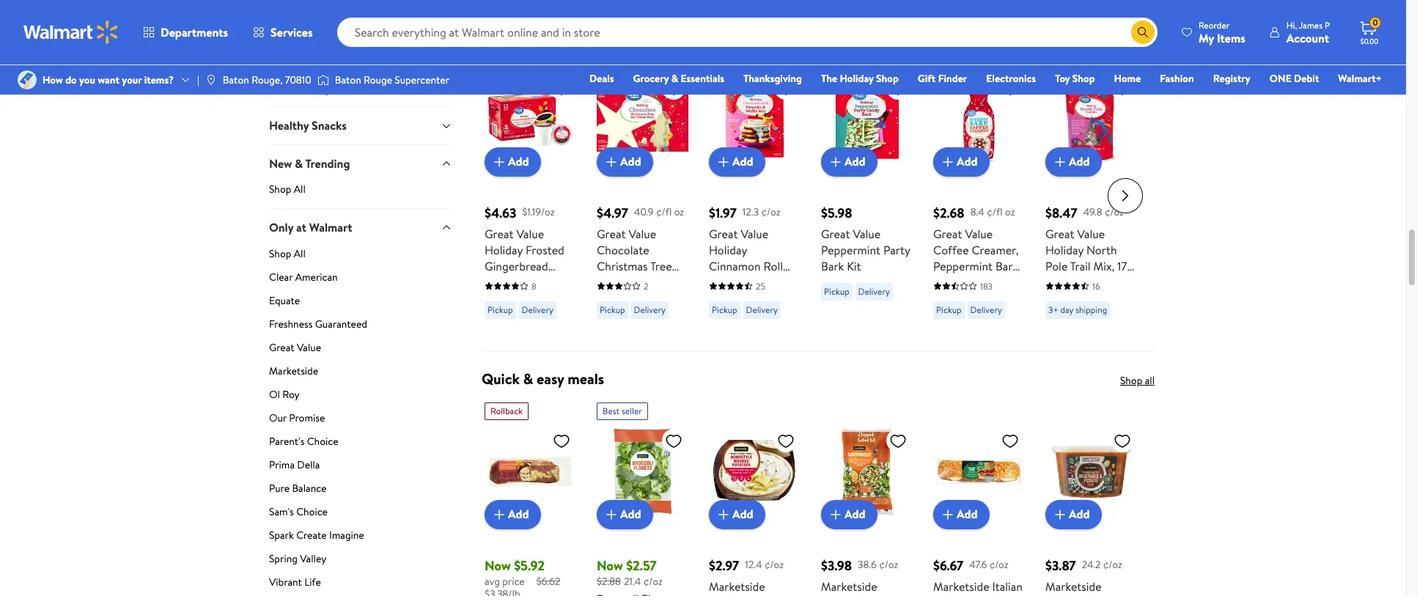 Task type: describe. For each thing, give the bounding box(es) containing it.
add to favorites list, broccoli florets, 12 oz image
[[665, 432, 683, 450]]

oz inside $1.97 12.3 ¢/oz great value holiday cinnamon roll pancake & waffle mix, 16 oz
[[746, 290, 757, 306]]

method
[[637, 322, 677, 338]]

great value holiday cinnamon roll pancake & waffle mix, 16 oz image
[[709, 73, 801, 165]]

marketside for $3.98
[[821, 578, 877, 594]]

clear
[[269, 270, 293, 284]]

trail
[[1070, 258, 1091, 274]]

gingerbread
[[485, 258, 548, 274]]

count
[[532, 306, 564, 322]]

italian
[[992, 578, 1023, 594]]

pickup up the dietary
[[600, 303, 625, 316]]

grocery & essentials link
[[626, 70, 731, 87]]

add to favorites list, marketside packaged mashed potatoes tray (24oz, fresh) image
[[777, 432, 795, 450]]

add to cart image for 'marketside southwest chopped salad kit, 10.3 oz bag, fresh' image at the right of the page
[[827, 506, 845, 523]]

70810
[[285, 73, 311, 87]]

add for great value coffee creamer, peppermint bark, 32 fl oz image
[[957, 153, 978, 170]]

2 shop all from the top
[[269, 246, 306, 261]]

add to favorites list, marketside tuscan style vegetable & potato soup, 16 oz image
[[1114, 432, 1131, 450]]

registry
[[1213, 71, 1251, 86]]

add for marketside packaged mashed potatoes tray (24oz, fresh) image
[[732, 506, 753, 522]]

next slide for product carousel list image
[[1108, 178, 1143, 213]]

vibrant life link
[[269, 575, 452, 596]]

fl
[[948, 274, 956, 290]]

mix, inside $1.97 12.3 ¢/oz great value holiday cinnamon roll pancake & waffle mix, 16 oz
[[709, 290, 730, 306]]

pancake
[[709, 274, 751, 290]]

departments button
[[130, 15, 241, 50]]

add button for great value holiday cinnamon roll pancake & waffle mix, 16 oz image
[[709, 147, 765, 176]]

¢/fl for $2.68
[[987, 205, 1003, 219]]

tuscan
[[1045, 594, 1079, 596]]

$2.68 8.4 ¢/fl oz great value coffee creamer, peppermint bark, 32 fl oz
[[933, 204, 1021, 290]]

& for grocery & essentials
[[671, 71, 678, 86]]

delivery for $2.68
[[970, 303, 1002, 316]]

183
[[980, 280, 993, 292]]

1 horizontal spatial 16
[[1092, 280, 1100, 292]]

now for $5.92
[[485, 556, 511, 574]]

0
[[1373, 16, 1378, 29]]

add for marketside italian hero sub sandwich, full, 14oz, 1 count (fresh) image
[[957, 506, 978, 522]]

¢/oz inside "now $2.57 $2.88 21.4 ¢/oz"
[[643, 574, 663, 588]]

3+ day shipping
[[1048, 303, 1107, 316]]

oz right the "fl"
[[958, 274, 970, 290]]

choice for sam's choice
[[296, 504, 328, 519]]

best seller for product group containing now $2.57
[[603, 404, 642, 417]]

add to cart image for marketside italian hero sub sandwich, full, 14oz, 1 count (fresh) image
[[939, 506, 957, 523]]

add button for great value peppermint party bark kit image
[[821, 147, 877, 176]]

¢/oz for $3.98
[[879, 557, 898, 572]]

peppermint inside the "$5.98 great value peppermint party bark kit"
[[821, 242, 881, 258]]

healthy
[[269, 118, 309, 134]]

add to favorites list, marketside southwest chopped salad kit, 10.3 oz bag, fresh image
[[889, 432, 907, 450]]

marketside southwest chopped salad kit, 10.3 oz bag, fresh image
[[821, 426, 913, 517]]

$1.97
[[709, 204, 737, 222]]

add button for great value coffee creamer, peppermint bark, 32 fl oz image
[[933, 147, 989, 176]]

great inside $2.68 8.4 ¢/fl oz great value coffee creamer, peppermint bark, 32 fl oz
[[933, 225, 962, 242]]

 image for baton
[[317, 73, 329, 87]]

21.4
[[624, 574, 641, 588]]

great value link
[[269, 340, 452, 360]]

Walmart Site-Wide search field
[[337, 18, 1158, 47]]

great value holiday frosted gingerbread ground coffee individual cups, 3.9 oz, 12 count image
[[485, 73, 576, 165]]

3+
[[1048, 303, 1058, 316]]

vibrant
[[269, 575, 302, 589]]

electronics
[[986, 71, 1036, 86]]

baton for baton rouge supercenter
[[335, 73, 361, 87]]

24.2
[[1082, 557, 1101, 572]]

grocery & essentials
[[633, 71, 724, 86]]

delivery for $1.97
[[746, 303, 778, 316]]

our
[[269, 410, 287, 425]]

add to cart image for great value coffee creamer, peppermint bark, 32 fl oz image
[[939, 153, 957, 171]]

ol roy
[[269, 387, 300, 401]]

thanksgiving link
[[737, 70, 809, 87]]

add to favorites list, freshness guaranteed apple butter recipe topped with real apples fresh seasoned pork loin filet, 1.0-2.5 lb, 20g of protein per serving, 4oz per serving image
[[553, 432, 570, 450]]

kit
[[847, 258, 861, 274]]

shop all for quick & easy meals
[[1120, 373, 1155, 388]]

product group containing now $2.57
[[597, 396, 688, 596]]

the
[[821, 71, 837, 86]]

add to cart image for freshness guaranteed apple butter recipe topped with real apples fresh seasoned pork loin filet, 1.0-2.5 lb, 20g of protein per serving, 4oz per serving image
[[490, 506, 508, 523]]

$2.97 12.4 ¢/oz marketside packaged mashe
[[709, 556, 799, 596]]

walmart image
[[23, 21, 119, 44]]

day
[[1060, 303, 1074, 316]]

add button for marketside italian hero sub sandwich, full, 14oz, 1 count (fresh) image
[[933, 500, 989, 529]]

1 shop all from the top
[[269, 182, 306, 197]]

new for new arrivals from our brands
[[482, 16, 510, 36]]

roll
[[763, 258, 783, 274]]

bark
[[821, 258, 844, 274]]

fashion
[[1160, 71, 1194, 86]]

spring valley link
[[269, 551, 452, 572]]

shop inside the toy shop link
[[1072, 71, 1095, 86]]

balance
[[292, 481, 327, 495]]

$2.88
[[597, 574, 621, 588]]

gift
[[918, 71, 936, 86]]

$3.87 24.2 ¢/oz marketside tuscan styl
[[1045, 556, 1124, 596]]

product group containing $2.97
[[709, 396, 801, 596]]

3.9
[[485, 306, 499, 322]]

new & trending
[[269, 155, 350, 171]]

& inside $1.97 12.3 ¢/oz great value holiday cinnamon roll pancake & waffle mix, 16 oz
[[753, 274, 761, 290]]

12.4
[[745, 557, 762, 572]]

search icon image
[[1137, 26, 1149, 38]]

home link
[[1107, 70, 1148, 87]]

add for marketside tuscan style vegetable & potato soup, 16 oz "image"
[[1069, 506, 1090, 522]]

great value peppermint party bark kit image
[[821, 73, 913, 165]]

value inside $2.68 8.4 ¢/fl oz great value coffee creamer, peppermint bark, 32 fl oz
[[965, 225, 993, 242]]

new arrivals from our brands
[[482, 16, 666, 36]]

how do you want your items?
[[43, 73, 174, 87]]

the holiday shop
[[821, 71, 899, 86]]

product group containing $5.98
[[821, 44, 913, 345]]

how
[[43, 73, 63, 87]]

add button for freshness guaranteed apple butter recipe topped with real apples fresh seasoned pork loin filet, 1.0-2.5 lb, 20g of protein per serving, 4oz per serving image
[[485, 500, 541, 529]]

¢/oz for $3.87
[[1103, 557, 1122, 572]]

16 inside $1.97 12.3 ¢/oz great value holiday cinnamon roll pancake & waffle mix, 16 oz
[[733, 290, 743, 306]]

essentials
[[681, 71, 724, 86]]

add to favorites list, great value holiday north pole trail mix, 17 oz image
[[1114, 79, 1131, 97]]

cream
[[615, 274, 648, 290]]

peppermint inside $2.68 8.4 ¢/fl oz great value coffee creamer, peppermint bark, 32 fl oz
[[933, 258, 993, 274]]

electronics link
[[980, 70, 1043, 87]]

only
[[269, 219, 293, 236]]

items?
[[144, 73, 174, 87]]

clear american link
[[269, 270, 452, 290]]

add for great value holiday cinnamon roll pancake & waffle mix, 16 oz image
[[732, 153, 753, 170]]

broccoli florets, 12 oz image
[[597, 426, 688, 517]]

add button for great value holiday north pole trail mix, 17 oz image
[[1045, 147, 1102, 176]]

all for quick & easy meals
[[1145, 373, 1155, 388]]

add button for great value chocolate christmas tree ice cream bars, 4 ct - 3.04 ounces, frozen, no dietary method image at the left top of page
[[597, 147, 653, 176]]

add to cart image for great value peppermint party bark kit image
[[827, 153, 845, 171]]

add for 'marketside southwest chopped salad kit, 10.3 oz bag, fresh' image at the right of the page
[[845, 506, 866, 522]]

$3.87
[[1045, 556, 1076, 574]]

cups,
[[535, 290, 564, 306]]

product group containing $4.97
[[597, 44, 688, 345]]

oz,
[[502, 306, 516, 322]]

parent's
[[269, 434, 305, 448]]

& for quick & easy meals
[[523, 368, 533, 388]]

add to favorites list, great value coffee creamer, peppermint bark, 32 fl oz image
[[1001, 79, 1019, 97]]

all for second shop all link
[[294, 246, 306, 261]]

fashion link
[[1153, 70, 1201, 87]]

1 shop all link from the top
[[269, 182, 452, 208]]

parent's choice link
[[269, 434, 452, 454]]

holiday inside "link"
[[840, 71, 874, 86]]

supercenter
[[395, 73, 449, 87]]

rouge
[[364, 73, 392, 87]]

spark
[[269, 528, 294, 542]]

marketside italian hero sub sandwich, full, 14oz, 1 count (fresh) image
[[933, 426, 1025, 517]]

create
[[296, 528, 327, 542]]

gift finder link
[[911, 70, 974, 87]]

add for great value holiday north pole trail mix, 17 oz image
[[1069, 153, 1090, 170]]

add button for marketside tuscan style vegetable & potato soup, 16 oz "image"
[[1045, 500, 1102, 529]]

great inside the "$5.98 great value peppermint party bark kit"
[[821, 225, 850, 242]]

¢/oz for $1.97
[[761, 205, 780, 219]]

great value chocolate christmas tree ice cream bars, 4 ct - 3.04 ounces, frozen, no dietary method image
[[597, 73, 688, 165]]

12.3
[[743, 205, 759, 219]]

prima della link
[[269, 457, 452, 478]]

oz inside $4.97 40.9 ¢/fl oz great value chocolate christmas tree ice cream bars, 4 ct - 3.04 ounces, frozen, no dietary method
[[674, 205, 684, 219]]

imagine
[[329, 528, 364, 542]]

value down freshness guaranteed
[[297, 340, 321, 355]]

toy shop
[[1055, 71, 1095, 86]]

spark create imagine
[[269, 528, 364, 542]]

marketside for $6.67
[[933, 578, 989, 594]]

$1.97 12.3 ¢/oz great value holiday cinnamon roll pancake & waffle mix, 16 oz
[[709, 204, 797, 306]]

items
[[1217, 30, 1245, 46]]

party
[[883, 242, 910, 258]]

$0.00
[[1361, 36, 1378, 46]]

account
[[1286, 30, 1329, 46]]

add to cart image for marketside packaged mashed potatoes tray (24oz, fresh) image
[[715, 506, 732, 523]]

choice for parent's choice
[[307, 434, 338, 448]]

pole
[[1045, 258, 1068, 274]]

12
[[519, 306, 529, 322]]

32
[[933, 274, 946, 290]]

shop all link for quick & easy meals
[[1120, 373, 1155, 388]]

new for new & trending
[[269, 155, 292, 171]]

parent's choice
[[269, 434, 338, 448]]

-
[[612, 290, 617, 306]]

$2.57
[[626, 556, 657, 574]]

great inside $1.97 12.3 ¢/oz great value holiday cinnamon roll pancake & waffle mix, 16 oz
[[709, 225, 738, 242]]

add to cart image for great value holiday cinnamon roll pancake & waffle mix, 16 oz image
[[715, 153, 732, 171]]

shop all link for new arrivals from our brands
[[1120, 20, 1155, 35]]

add button for 'marketside southwest chopped salad kit, 10.3 oz bag, fresh' image at the right of the page
[[821, 500, 877, 529]]

shop up add to favorites list, marketside tuscan style vegetable & potato soup, 16 oz image
[[1120, 373, 1142, 388]]



Task type: vqa. For each thing, say whether or not it's contained in the screenshot.
Add to Favorites list, Marketside Tuscan Style Vegetable & Potato Soup, 16 oz icon
yes



Task type: locate. For each thing, give the bounding box(es) containing it.
great inside $4.97 40.9 ¢/fl oz great value chocolate christmas tree ice cream bars, 4 ct - 3.04 ounces, frozen, no dietary method
[[597, 225, 626, 242]]

baton for baton rouge, 70810
[[223, 73, 249, 87]]

best up finder
[[939, 52, 956, 64]]

shop up 'only'
[[269, 182, 291, 197]]

$2.68
[[933, 204, 965, 222]]

add to favorites list, great value chocolate christmas tree ice cream bars, 4 ct - 3.04 ounces, frozen, no dietary method image
[[665, 79, 683, 97]]

add button up $8.47
[[1045, 147, 1102, 176]]

add to cart image for marketside tuscan style vegetable & potato soup, 16 oz "image"
[[1051, 506, 1069, 523]]

1 vertical spatial coffee
[[526, 274, 561, 290]]

add up $2.57
[[620, 506, 641, 522]]

product group containing $2.68
[[933, 44, 1025, 345]]

best seller down meals
[[603, 404, 642, 417]]

choice
[[307, 434, 338, 448], [296, 504, 328, 519]]

great down freshness
[[269, 340, 294, 355]]

shop all link
[[269, 182, 452, 208], [269, 246, 452, 267]]

value down $1.19/oz
[[516, 225, 544, 242]]

0 vertical spatial coffee
[[933, 242, 969, 258]]

product group containing $6.67
[[933, 396, 1025, 596]]

vibrant life
[[269, 575, 321, 589]]

1 vertical spatial shop all
[[269, 246, 306, 261]]

shop up home
[[1120, 20, 1142, 35]]

delivery down 25
[[746, 303, 778, 316]]

add to cart image for great value chocolate christmas tree ice cream bars, 4 ct - 3.04 ounces, frozen, no dietary method image at the left top of page
[[603, 153, 620, 171]]

pickup down pancake
[[712, 303, 737, 316]]

2 ¢/fl from the left
[[987, 205, 1003, 219]]

add to cart image up $3.98
[[827, 506, 845, 523]]

add for broccoli florets, 12 oz image
[[620, 506, 641, 522]]

add to cart image up $2.68
[[939, 153, 957, 171]]

1 horizontal spatial peppermint
[[933, 258, 993, 274]]

0 horizontal spatial best seller
[[603, 404, 642, 417]]

& left trending
[[295, 155, 303, 171]]

marketside down $2.97
[[709, 578, 765, 594]]

0 horizontal spatial now
[[485, 556, 511, 574]]

marketside down $3.98
[[821, 578, 877, 594]]

add to favorites list, great value holiday cinnamon roll pancake & waffle mix, 16 oz image
[[777, 79, 795, 97]]

1 vertical spatial seller
[[622, 404, 642, 417]]

best seller
[[939, 52, 979, 64], [603, 404, 642, 417]]

¢/oz right 38.6
[[879, 557, 898, 572]]

spark create imagine link
[[269, 528, 452, 548]]

one debit link
[[1263, 70, 1326, 87]]

add button for "great value holiday frosted gingerbread ground coffee individual cups, 3.9 oz, 12 count" image
[[485, 147, 541, 176]]

17
[[1117, 258, 1127, 274]]

add to cart image
[[715, 153, 732, 171], [939, 153, 957, 171], [490, 506, 508, 523], [603, 506, 620, 523], [715, 506, 732, 523], [827, 506, 845, 523]]

from
[[563, 16, 595, 36]]

seller up broccoli florets, 12 oz image
[[622, 404, 642, 417]]

0 vertical spatial seller
[[958, 52, 979, 64]]

shop inside the holiday shop "link"
[[876, 71, 899, 86]]

delivery
[[858, 285, 890, 297], [522, 303, 554, 316], [634, 303, 666, 316], [746, 303, 778, 316], [970, 303, 1002, 316]]

value inside $1.97 12.3 ¢/oz great value holiday cinnamon roll pancake & waffle mix, 16 oz
[[741, 225, 768, 242]]

2 all from the top
[[1145, 373, 1155, 388]]

add to favorites list, great value holiday frosted gingerbread ground coffee individual cups, 3.9 oz, 12 count image
[[553, 79, 570, 97]]

¢/oz right 49.8
[[1105, 205, 1124, 219]]

add button up $3.98
[[821, 500, 877, 529]]

16 up shipping
[[1092, 280, 1100, 292]]

1 vertical spatial new
[[269, 155, 292, 171]]

delivery down 8
[[522, 303, 554, 316]]

oz up 3+
[[1045, 274, 1057, 290]]

great down $5.98
[[821, 225, 850, 242]]

$6.62
[[536, 574, 560, 588]]

¢/oz right 12.4
[[765, 557, 784, 572]]

shop all link up walmart
[[269, 182, 452, 208]]

now
[[485, 556, 511, 574], [597, 556, 623, 574]]

$6.67 47.6 ¢/oz marketside italian hero su
[[933, 556, 1023, 596]]

great
[[485, 225, 514, 242], [597, 225, 626, 242], [709, 225, 738, 242], [821, 225, 850, 242], [933, 225, 962, 242], [1045, 225, 1074, 242], [269, 340, 294, 355]]

now inside now $5.92 avg price
[[485, 556, 511, 574]]

¢/fl
[[656, 205, 672, 219], [987, 205, 1003, 219]]

& inside dropdown button
[[295, 155, 303, 171]]

baton left rouge
[[335, 73, 361, 87]]

 image for how
[[18, 70, 37, 89]]

add for great value peppermint party bark kit image
[[845, 153, 866, 170]]

2 all from the top
[[294, 246, 306, 261]]

marketside packaged mashed potatoes tray (24oz, fresh) image
[[709, 426, 801, 517]]

all for new arrivals from our brands
[[1145, 20, 1155, 35]]

tree
[[650, 258, 672, 274]]

add button
[[485, 147, 541, 176], [597, 147, 653, 176], [709, 147, 765, 176], [821, 147, 877, 176], [933, 147, 989, 176], [1045, 147, 1102, 176], [485, 500, 541, 529], [597, 500, 653, 529], [709, 500, 765, 529], [821, 500, 877, 529], [933, 500, 989, 529], [1045, 500, 1102, 529]]

0 horizontal spatial new
[[269, 155, 292, 171]]

best
[[939, 52, 956, 64], [603, 404, 620, 417]]

value inside $4.97 40.9 ¢/fl oz great value chocolate christmas tree ice cream bars, 4 ct - 3.04 ounces, frozen, no dietary method
[[629, 225, 656, 242]]

marketside down great value
[[269, 363, 318, 378]]

¢/oz inside $2.97 12.4 ¢/oz marketside packaged mashe
[[765, 557, 784, 572]]

holiday inside $4.63 $1.19/oz great value holiday frosted gingerbread ground coffee individual cups, 3.9 oz, 12 count
[[485, 242, 523, 258]]

2 shop all from the top
[[1120, 373, 1155, 388]]

marketside down "$6.67"
[[933, 578, 989, 594]]

marketside inside $3.87 24.2 ¢/oz marketside tuscan styl
[[1045, 578, 1102, 594]]

add for freshness guaranteed apple butter recipe topped with real apples fresh seasoned pork loin filet, 1.0-2.5 lb, 20g of protein per serving, 4oz per serving image
[[508, 506, 529, 522]]

value down 40.9
[[629, 225, 656, 242]]

add button up $3.87
[[1045, 500, 1102, 529]]

oz inside the $8.47 49.8 ¢/oz great value holiday north pole trail mix, 17 oz
[[1045, 274, 1057, 290]]

best for product group containing $2.68
[[939, 52, 956, 64]]

easy
[[537, 368, 564, 388]]

coffee down 'frosted' at the top of page
[[526, 274, 561, 290]]

¢/oz inside $1.97 12.3 ¢/oz great value holiday cinnamon roll pancake & waffle mix, 16 oz
[[761, 205, 780, 219]]

add to cart image for "great value holiday frosted gingerbread ground coffee individual cups, 3.9 oz, 12 count" image
[[490, 153, 508, 171]]

product group containing $3.98
[[821, 396, 913, 596]]

holiday inside the $8.47 49.8 ¢/oz great value holiday north pole trail mix, 17 oz
[[1045, 242, 1084, 258]]

Search search field
[[337, 18, 1158, 47]]

new
[[482, 16, 510, 36], [269, 155, 292, 171]]

value inside the $8.47 49.8 ¢/oz great value holiday north pole trail mix, 17 oz
[[1077, 225, 1105, 242]]

add to favorites list, great value peppermint party bark kit image
[[889, 79, 907, 97]]

2 now from the left
[[597, 556, 623, 574]]

& right grocery
[[671, 71, 678, 86]]

shop all link
[[1120, 20, 1155, 35], [1120, 373, 1155, 388]]

spring valley
[[269, 551, 326, 566]]

1 horizontal spatial  image
[[317, 73, 329, 87]]

product group containing $8.47
[[1045, 44, 1137, 345]]

marketside inside $2.97 12.4 ¢/oz marketside packaged mashe
[[709, 578, 765, 594]]

departments
[[161, 24, 228, 40]]

our
[[598, 16, 620, 36]]

choice inside "link"
[[296, 504, 328, 519]]

life
[[304, 575, 321, 589]]

pickup down bark
[[824, 285, 849, 297]]

prima
[[269, 457, 295, 472]]

now $5.92 avg price
[[485, 556, 545, 588]]

¢/fl inside $2.68 8.4 ¢/fl oz great value coffee creamer, peppermint bark, 32 fl oz
[[987, 205, 1003, 219]]

add button up $2.68
[[933, 147, 989, 176]]

services
[[271, 24, 313, 40]]

mix, inside the $8.47 49.8 ¢/oz great value holiday north pole trail mix, 17 oz
[[1094, 258, 1115, 274]]

all up clear american
[[294, 246, 306, 261]]

1 shop all from the top
[[1120, 20, 1155, 35]]

value inside $4.63 $1.19/oz great value holiday frosted gingerbread ground coffee individual cups, 3.9 oz, 12 count
[[516, 225, 544, 242]]

1 horizontal spatial best
[[939, 52, 956, 64]]

great down $2.68
[[933, 225, 962, 242]]

peppermint down $5.98
[[821, 242, 881, 258]]

add to cart image for great value holiday north pole trail mix, 17 oz image
[[1051, 153, 1069, 171]]

product group containing $1.97
[[709, 44, 801, 345]]

¢/oz for $6.67
[[989, 557, 1009, 572]]

¢/oz for $2.97
[[765, 557, 784, 572]]

baton left rouge,
[[223, 73, 249, 87]]

reorder
[[1199, 19, 1230, 31]]

0 vertical spatial shop all link
[[1120, 20, 1155, 35]]

ct
[[597, 290, 609, 306]]

add button for broccoli florets, 12 oz image
[[597, 500, 653, 529]]

1 vertical spatial shop all link
[[269, 246, 452, 267]]

1 vertical spatial choice
[[296, 504, 328, 519]]

2 shop all link from the top
[[1120, 373, 1155, 388]]

packaged
[[709, 594, 757, 596]]

all down new & trending
[[294, 182, 306, 197]]

freshness guaranteed link
[[269, 316, 452, 337]]

1 baton from the left
[[223, 73, 249, 87]]

1 vertical spatial mix,
[[709, 290, 730, 306]]

0 horizontal spatial best
[[603, 404, 620, 417]]

product group
[[485, 44, 576, 345], [597, 44, 688, 345], [709, 44, 801, 345], [821, 44, 913, 345], [933, 44, 1025, 345], [1045, 44, 1137, 345], [485, 396, 576, 596], [597, 396, 688, 596], [709, 396, 801, 596], [821, 396, 913, 596], [933, 396, 1025, 596], [1045, 396, 1137, 596]]

0 horizontal spatial coffee
[[526, 274, 561, 290]]

now $2.57 $2.88 21.4 ¢/oz
[[597, 556, 663, 588]]

product group containing $3.87
[[1045, 396, 1137, 596]]

equate
[[269, 293, 300, 308]]

grocery
[[633, 71, 669, 86]]

8
[[532, 280, 536, 292]]

0 vertical spatial shop all link
[[269, 182, 452, 208]]

oz
[[674, 205, 684, 219], [1005, 205, 1015, 219], [958, 274, 970, 290], [1045, 274, 1057, 290], [746, 290, 757, 306]]

1 vertical spatial shop all link
[[1120, 373, 1155, 388]]

¢/oz right 12.3
[[761, 205, 780, 219]]

christmas
[[597, 258, 648, 274]]

¢/oz inside the $8.47 49.8 ¢/oz great value holiday north pole trail mix, 17 oz
[[1105, 205, 1124, 219]]

16
[[1092, 280, 1100, 292], [733, 290, 743, 306]]

1 vertical spatial all
[[294, 246, 306, 261]]

0 horizontal spatial mix,
[[709, 290, 730, 306]]

pickup for $4.63
[[488, 303, 513, 316]]

add up 12.4
[[732, 506, 753, 522]]

quick & easy meals
[[482, 368, 604, 388]]

product group containing now $5.92
[[485, 396, 576, 596]]

great down $8.47
[[1045, 225, 1074, 242]]

add up 12.3
[[732, 153, 753, 170]]

1 now from the left
[[485, 556, 511, 574]]

1 horizontal spatial best seller
[[939, 52, 979, 64]]

0 horizontal spatial baton
[[223, 73, 249, 87]]

0 horizontal spatial peppermint
[[821, 242, 881, 258]]

1 vertical spatial best seller
[[603, 404, 642, 417]]

equate link
[[269, 293, 452, 314]]

all
[[1145, 20, 1155, 35], [1145, 373, 1155, 388]]

add for "great value holiday frosted gingerbread ground coffee individual cups, 3.9 oz, 12 count" image
[[508, 153, 529, 170]]

now inside "now $2.57 $2.88 21.4 ¢/oz"
[[597, 556, 623, 574]]

add to cart image up "$1.97"
[[715, 153, 732, 171]]

 image left "how"
[[18, 70, 37, 89]]

0 vertical spatial shop all
[[269, 182, 306, 197]]

delivery down kit
[[858, 285, 890, 297]]

shop all link up clear american link at the left top of page
[[269, 246, 452, 267]]

great down $4.97
[[597, 225, 626, 242]]

1 vertical spatial shop all
[[1120, 373, 1155, 388]]

hi,
[[1286, 19, 1297, 31]]

add button up 12.3
[[709, 147, 765, 176]]

holiday right the
[[840, 71, 874, 86]]

¢/oz inside $3.98 38.6 ¢/oz marketside southwes
[[879, 557, 898, 572]]

1 horizontal spatial mix,
[[1094, 258, 1115, 274]]

2 shop all link from the top
[[269, 246, 452, 267]]

0 vertical spatial shop all
[[1120, 20, 1155, 35]]

¢/oz inside $6.67 47.6 ¢/oz marketside italian hero su
[[989, 557, 1009, 572]]

$5.98
[[821, 204, 852, 222]]

add to cart image up $8.47
[[1051, 153, 1069, 171]]

delivery up method
[[634, 303, 666, 316]]

& left easy
[[523, 368, 533, 388]]

cinnamon
[[709, 258, 761, 274]]

shop all link up add to favorites list, marketside tuscan style vegetable & potato soup, 16 oz image
[[1120, 373, 1155, 388]]

add button for marketside packaged mashed potatoes tray (24oz, fresh) image
[[709, 500, 765, 529]]

great down "$1.97"
[[709, 225, 738, 242]]

add up $4.63
[[508, 153, 529, 170]]

0 horizontal spatial  image
[[18, 70, 37, 89]]

0 horizontal spatial 16
[[733, 290, 743, 306]]

add up $5.92
[[508, 506, 529, 522]]

sam's
[[269, 504, 294, 519]]

marketside for $2.97
[[709, 578, 765, 594]]

& left roll
[[753, 274, 761, 290]]

add button up "$6.67"
[[933, 500, 989, 529]]

1 ¢/fl from the left
[[656, 205, 672, 219]]

$1.19/oz
[[522, 205, 555, 219]]

peppermint
[[821, 242, 881, 258], [933, 258, 993, 274]]

home
[[1114, 71, 1141, 86]]

pickup for $1.97
[[712, 303, 737, 316]]

¢/oz right 24.2
[[1103, 557, 1122, 572]]

our promise
[[269, 410, 325, 425]]

¢/oz right the 47.6 at the right bottom
[[989, 557, 1009, 572]]

value inside the "$5.98 great value peppermint party bark kit"
[[853, 225, 881, 242]]

shop all up clear
[[269, 246, 306, 261]]

0 vertical spatial all
[[1145, 20, 1155, 35]]

you
[[79, 73, 95, 87]]

shop all down new & trending
[[269, 182, 306, 197]]

holiday up ground
[[485, 242, 523, 258]]

0 horizontal spatial seller
[[622, 404, 642, 417]]

0 vertical spatial choice
[[307, 434, 338, 448]]

¢/oz inside $3.87 24.2 ¢/oz marketside tuscan styl
[[1103, 557, 1122, 572]]

american
[[295, 270, 338, 284]]

now for $2.57
[[597, 556, 623, 574]]

shop right toy
[[1072, 71, 1095, 86]]

sam's choice link
[[269, 504, 452, 525]]

pure
[[269, 481, 290, 495]]

$4.63
[[485, 204, 516, 222]]

add up 40.9
[[620, 153, 641, 170]]

add to cart image for broccoli florets, 12 oz image
[[603, 506, 620, 523]]

add button up $5.98
[[821, 147, 877, 176]]

finder
[[938, 71, 967, 86]]

best down meals
[[603, 404, 620, 417]]

add to favorites list, marketside italian hero sub sandwich, full, 14oz, 1 count (fresh) image
[[1001, 432, 1019, 450]]

pickup for $2.68
[[936, 303, 962, 316]]

¢/fl inside $4.97 40.9 ¢/fl oz great value chocolate christmas tree ice cream bars, 4 ct - 3.04 ounces, frozen, no dietary method
[[656, 205, 672, 219]]

¢/oz right 21.4
[[643, 574, 663, 588]]

pickup left 12
[[488, 303, 513, 316]]

trending
[[305, 155, 350, 171]]

0 vertical spatial mix,
[[1094, 258, 1115, 274]]

peppermint up the 183
[[933, 258, 993, 274]]

chocolate
[[597, 242, 649, 258]]

& for new & trending
[[295, 155, 303, 171]]

shop all for new arrivals from our brands
[[1120, 20, 1155, 35]]

1 vertical spatial best
[[603, 404, 620, 417]]

coffee inside $4.63 $1.19/oz great value holiday frosted gingerbread ground coffee individual cups, 3.9 oz, 12 count
[[526, 274, 561, 290]]

frosted
[[526, 242, 564, 258]]

north
[[1086, 242, 1117, 258]]

great down $4.63
[[485, 225, 514, 242]]

choice up della
[[307, 434, 338, 448]]

oz right '8.4'
[[1005, 205, 1015, 219]]

¢/oz for $8.47
[[1105, 205, 1124, 219]]

¢/fl right '8.4'
[[987, 205, 1003, 219]]

add to cart image up "$6.67"
[[939, 506, 957, 523]]

coffee inside $2.68 8.4 ¢/fl oz great value coffee creamer, peppermint bark, 32 fl oz
[[933, 242, 969, 258]]

oz left the 'waffle'
[[746, 290, 757, 306]]

all for 1st shop all link from the top of the page
[[294, 182, 306, 197]]

1 all from the top
[[294, 182, 306, 197]]

great inside $4.63 $1.19/oz great value holiday frosted gingerbread ground coffee individual cups, 3.9 oz, 12 count
[[485, 225, 514, 242]]

best seller for product group containing $2.68
[[939, 52, 979, 64]]

marketside inside $3.98 38.6 ¢/oz marketside southwes
[[821, 578, 877, 594]]

add button up $2.57
[[597, 500, 653, 529]]

add button up $2.97
[[709, 500, 765, 529]]

add up '8.4'
[[957, 153, 978, 170]]

add for great value chocolate christmas tree ice cream bars, 4 ct - 3.04 ounces, frozen, no dietary method image at the left top of page
[[620, 153, 641, 170]]

rollback
[[490, 404, 523, 417]]

49.8
[[1083, 205, 1102, 219]]

great value holiday north pole trail mix, 17 oz image
[[1045, 73, 1137, 165]]

new inside new & trending dropdown button
[[269, 155, 292, 171]]

marketside down $3.87
[[1045, 578, 1102, 594]]

add up the 47.6 at the right bottom
[[957, 506, 978, 522]]

promise
[[289, 410, 325, 425]]

value down '8.4'
[[965, 225, 993, 242]]

1 horizontal spatial ¢/fl
[[987, 205, 1003, 219]]

hero
[[933, 594, 959, 596]]

marketside inside $6.67 47.6 ¢/oz marketside italian hero su
[[933, 578, 989, 594]]

 image
[[18, 70, 37, 89], [317, 73, 329, 87]]

great inside the $8.47 49.8 ¢/oz great value holiday north pole trail mix, 17 oz
[[1045, 225, 1074, 242]]

0 vertical spatial best seller
[[939, 52, 979, 64]]

shop up clear
[[269, 246, 291, 261]]

add up 24.2
[[1069, 506, 1090, 522]]

avg
[[485, 574, 500, 588]]

seller up finder
[[958, 52, 979, 64]]

 image
[[205, 74, 217, 86]]

pure balance link
[[269, 481, 452, 501]]

great value
[[269, 340, 321, 355]]

shop left gift
[[876, 71, 899, 86]]

marketside for $3.87
[[1045, 578, 1102, 594]]

1 horizontal spatial now
[[597, 556, 623, 574]]

add to cart image up $3.87
[[1051, 506, 1069, 523]]

shop all up home link
[[1120, 20, 1155, 35]]

great value coffee creamer, peppermint bark, 32 fl oz image
[[933, 73, 1025, 165]]

seller for product group containing now $2.57
[[622, 404, 642, 417]]

add to cart image up "now $2.57 $2.88 21.4 ¢/oz"
[[603, 506, 620, 523]]

0 vertical spatial best
[[939, 52, 956, 64]]

add button up $4.63
[[485, 147, 541, 176]]

1 horizontal spatial coffee
[[933, 242, 969, 258]]

freshness guaranteed apple butter recipe topped with real apples fresh seasoned pork loin filet, 1.0-2.5 lb, 20g of protein per serving, 4oz per serving image
[[485, 426, 576, 517]]

product group containing $4.63
[[485, 44, 576, 345]]

frozen,
[[597, 306, 634, 322]]

shop all
[[1120, 20, 1155, 35], [1120, 373, 1155, 388]]

marketside
[[269, 363, 318, 378], [709, 578, 765, 594], [821, 578, 877, 594], [933, 578, 989, 594], [1045, 578, 1102, 594]]

freshness guaranteed
[[269, 316, 367, 331]]

best for product group containing now $2.57
[[603, 404, 620, 417]]

holiday inside $1.97 12.3 ¢/oz great value holiday cinnamon roll pancake & waffle mix, 16 oz
[[709, 242, 747, 258]]

add button up $5.92
[[485, 500, 541, 529]]

delivery for $4.63
[[522, 303, 554, 316]]

seller for product group containing $2.68
[[958, 52, 979, 64]]

$4.97
[[597, 204, 628, 222]]

add button up $4.97
[[597, 147, 653, 176]]

1 horizontal spatial baton
[[335, 73, 361, 87]]

freshness
[[269, 316, 313, 331]]

add to cart image
[[490, 153, 508, 171], [603, 153, 620, 171], [827, 153, 845, 171], [1051, 153, 1069, 171], [939, 506, 957, 523], [1051, 506, 1069, 523]]

3.04
[[620, 290, 642, 306]]

marketside tuscan style vegetable & potato soup, 16 oz image
[[1045, 426, 1137, 517]]

$3.98 38.6 ¢/oz marketside southwes
[[821, 556, 899, 596]]

1 horizontal spatial seller
[[958, 52, 979, 64]]

0 horizontal spatial ¢/fl
[[656, 205, 672, 219]]

spring
[[269, 551, 298, 566]]

value down 12.3
[[741, 225, 768, 242]]

2 baton from the left
[[335, 73, 361, 87]]

shipping
[[1076, 303, 1107, 316]]

1 vertical spatial all
[[1145, 373, 1155, 388]]

baton
[[223, 73, 249, 87], [335, 73, 361, 87]]

0 vertical spatial all
[[294, 182, 306, 197]]

choice up the create
[[296, 504, 328, 519]]

1 all from the top
[[1145, 20, 1155, 35]]

1 shop all link from the top
[[1120, 20, 1155, 35]]

1 horizontal spatial new
[[482, 16, 510, 36]]

0 vertical spatial new
[[482, 16, 510, 36]]

¢/fl for $4.97
[[656, 205, 672, 219]]

 image right 70810
[[317, 73, 329, 87]]



